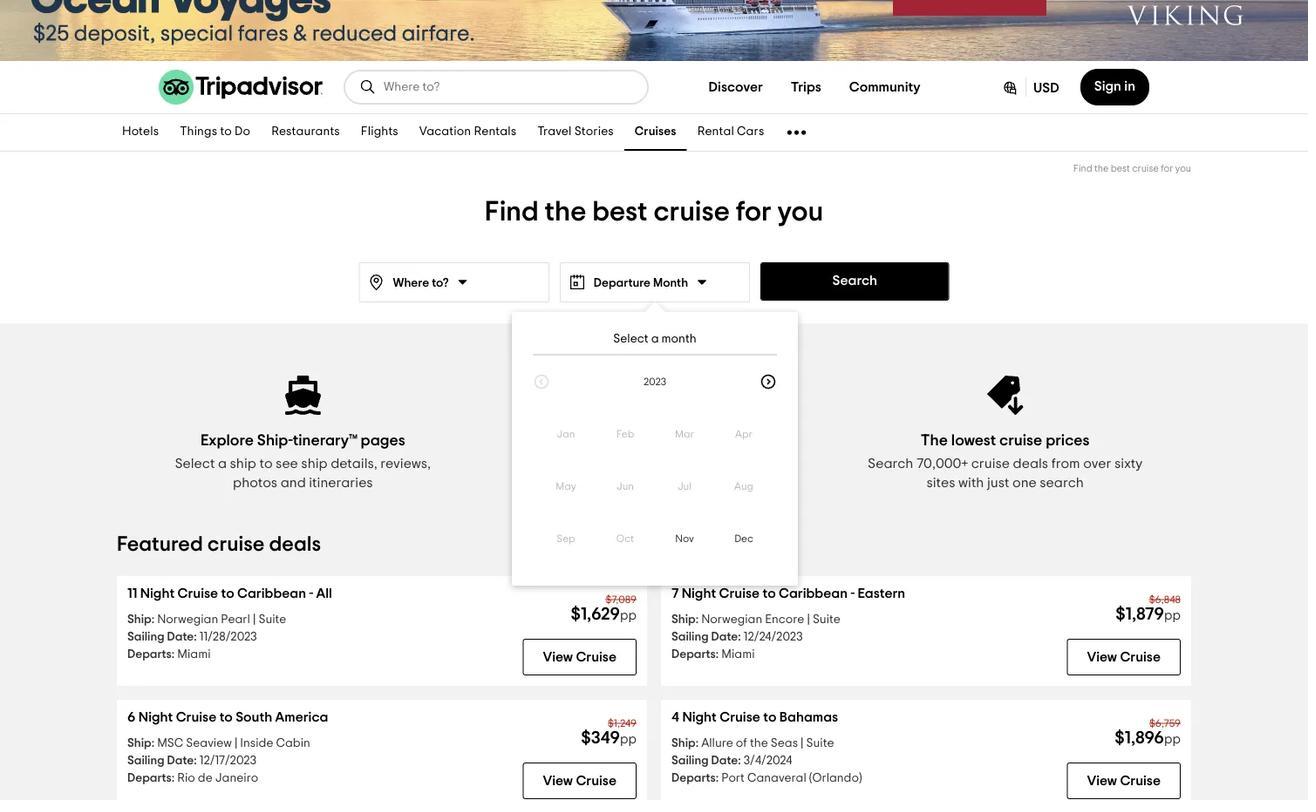 Task type: describe. For each thing, give the bounding box(es) containing it.
view for $1,896
[[1087, 774, 1117, 788]]

norwegian for $1,879
[[701, 614, 762, 626]]

sailing inside the ship : msc seaview | inside cabin sailing date: 12/17/2023 departs: rio de janeiro
[[127, 755, 164, 767]]

msc
[[157, 738, 183, 750]]

cruises link
[[624, 114, 687, 151]]

7 night cruise to caribbean - eastern
[[671, 587, 905, 601]]

: for $1,896
[[696, 738, 699, 750]]

night for $1,896
[[682, 711, 717, 725]]

0 vertical spatial find the best cruise for you
[[1073, 164, 1191, 174]]

vacation
[[419, 126, 471, 138]]

6
[[127, 711, 136, 725]]

write cruise reviews share your opinion with our travel community
[[511, 433, 797, 471]]

eastern
[[858, 587, 905, 601]]

view for $1,879
[[1087, 651, 1117, 665]]

night for $349
[[139, 711, 173, 725]]

the lowest cruise prices search 70,000+ cruise deals from over sixty sites with just one search
[[868, 433, 1143, 490]]

ship for $1,879
[[671, 614, 696, 626]]

ship for $1,896
[[671, 738, 696, 750]]

itineraries
[[309, 476, 373, 490]]

Search search field
[[384, 79, 633, 95]]

search image
[[359, 78, 377, 96]]

cruise up one
[[999, 433, 1042, 448]]

departure month
[[594, 277, 688, 290]]

from
[[1051, 457, 1080, 471]]

things to do
[[180, 126, 250, 138]]

1 vertical spatial deals
[[269, 535, 321, 556]]

hotels
[[122, 126, 159, 138]]

bahamas
[[779, 711, 838, 725]]

featured cruise deals
[[117, 535, 321, 556]]

do
[[235, 126, 250, 138]]

where
[[393, 277, 429, 290]]

$1,249 $349 pp
[[581, 719, 637, 747]]

sign
[[1094, 79, 1121, 93]]

photos
[[233, 476, 277, 490]]

to for $1,896
[[763, 711, 776, 725]]

south
[[236, 711, 272, 725]]

12/17/2023
[[199, 755, 256, 767]]

explore ship‑tinerary™ pages select a ship to see ship details, reviews, photos and itineraries
[[175, 433, 431, 490]]

to for $1,629
[[221, 587, 234, 601]]

cruise up of
[[720, 711, 760, 725]]

- for $1,629
[[309, 587, 313, 601]]

cruises
[[635, 126, 676, 138]]

1 vertical spatial find
[[485, 198, 539, 226]]

cruise up ship : norwegian encore | suite sailing date: 12/24/2023 departs: miami
[[719, 587, 760, 601]]

usd button
[[987, 69, 1073, 106]]

mar
[[675, 429, 694, 440]]

: for $349
[[151, 738, 154, 750]]

in
[[1124, 79, 1135, 93]]

0 vertical spatial the
[[1094, 164, 1109, 174]]

write
[[584, 433, 622, 448]]

things
[[180, 126, 217, 138]]

inside
[[240, 738, 273, 750]]

your
[[552, 457, 581, 471]]

travel stories link
[[527, 114, 624, 151]]

suite for $1,879
[[813, 614, 841, 626]]

reviews
[[672, 433, 724, 448]]

ship‑tinerary™
[[257, 433, 357, 448]]

4 night cruise to bahamas
[[671, 711, 838, 725]]

3/4/2024
[[744, 755, 792, 767]]

$6,848 $1,879 pp
[[1116, 595, 1181, 624]]

trips button
[[777, 70, 835, 105]]

view cruise for $1,629
[[543, 651, 617, 665]]

month
[[662, 333, 696, 345]]

caribbean for $1,879
[[779, 587, 848, 601]]

sailing inside ship : allure of the seas | suite sailing date: 3/4/2024 departs: port canaveral (orlando)
[[671, 755, 709, 767]]

apr
[[735, 429, 753, 440]]

$349
[[581, 730, 620, 747]]

4
[[671, 711, 679, 725]]

$6,848
[[1149, 595, 1181, 605]]

date: inside ship : norwegian pearl | suite sailing date: 11/28/2023 departs: miami
[[167, 631, 197, 644]]

select a month
[[613, 333, 696, 345]]

$6,759 $1,896 pp
[[1115, 719, 1181, 747]]

cruise up ship : norwegian pearl | suite sailing date: 11/28/2023 departs: miami
[[178, 587, 218, 601]]

night for $1,879
[[682, 587, 716, 601]]

allure
[[701, 738, 733, 750]]

with inside write cruise reviews share your opinion with our travel community
[[635, 457, 660, 471]]

cruise up the just
[[971, 457, 1010, 471]]

rental
[[697, 126, 734, 138]]

cruise down $1,896
[[1120, 774, 1161, 788]]

cruise up month
[[654, 198, 730, 226]]

cabin
[[276, 738, 310, 750]]

deals inside the lowest cruise prices search 70,000+ cruise deals from over sixty sites with just one search
[[1013, 457, 1048, 471]]

canaveral
[[747, 773, 806, 785]]

caribbean for $1,629
[[237, 587, 306, 601]]

1 horizontal spatial best
[[1111, 164, 1130, 174]]

view cruise for $1,896
[[1087, 774, 1161, 788]]

our
[[663, 457, 685, 471]]

ship : allure of the seas | suite sailing date: 3/4/2024 departs: port canaveral (orlando)
[[671, 738, 862, 785]]

| for $349
[[235, 738, 237, 750]]

$1,249
[[608, 719, 637, 729]]

: for $1,629
[[151, 614, 154, 626]]

america
[[275, 711, 328, 725]]

rentals
[[474, 126, 516, 138]]

cars
[[737, 126, 764, 138]]

community
[[849, 80, 921, 94]]

$7,089 $1,629 pp
[[571, 595, 637, 624]]

discover button
[[695, 70, 777, 105]]

cruise down the '$1,629'
[[576, 651, 617, 665]]

port
[[721, 773, 745, 785]]

ship for $1,629
[[127, 614, 151, 626]]

| inside ship : allure of the seas | suite sailing date: 3/4/2024 departs: port canaveral (orlando)
[[801, 738, 804, 750]]

view for $349
[[543, 774, 573, 788]]

date: inside ship : allure of the seas | suite sailing date: 3/4/2024 departs: port canaveral (orlando)
[[711, 755, 741, 767]]

community
[[728, 457, 797, 471]]

0 horizontal spatial you
[[777, 198, 823, 226]]

oct
[[616, 534, 634, 544]]

where to?
[[393, 277, 449, 290]]

over
[[1083, 457, 1112, 471]]

$7,089
[[606, 595, 637, 605]]

ship for $349
[[127, 738, 151, 750]]

and
[[280, 476, 306, 490]]

cruise up seaview
[[176, 711, 216, 725]]

to?
[[432, 277, 449, 290]]

sites
[[927, 476, 955, 490]]

the
[[921, 433, 948, 448]]

details,
[[331, 457, 377, 471]]

0 horizontal spatial best
[[592, 198, 648, 226]]

see
[[276, 457, 298, 471]]

prices
[[1046, 433, 1090, 448]]

$1,896
[[1115, 730, 1164, 747]]

cruise up 11 night cruise to caribbean - all
[[207, 535, 265, 556]]

sign in link
[[1080, 69, 1149, 106]]

flights
[[361, 126, 398, 138]]



Task type: vqa. For each thing, say whether or not it's contained in the screenshot.
Algotels $636
no



Task type: locate. For each thing, give the bounding box(es) containing it.
-
[[309, 587, 313, 601], [851, 587, 855, 601]]

to for $349
[[219, 711, 233, 725]]

trips
[[791, 80, 821, 94]]

ship down 11
[[127, 614, 151, 626]]

the right of
[[750, 738, 768, 750]]

date: left '11/28/2023'
[[167, 631, 197, 644]]

0 vertical spatial a
[[651, 333, 659, 345]]

to left south
[[219, 711, 233, 725]]

the
[[1094, 164, 1109, 174], [545, 198, 586, 226], [750, 738, 768, 750]]

for
[[1161, 164, 1173, 174], [736, 198, 771, 226]]

view cruise down $1,896
[[1087, 774, 1161, 788]]

2 - from the left
[[851, 587, 855, 601]]

view cruise down the '$1,629'
[[543, 651, 617, 665]]

0 horizontal spatial ship
[[230, 457, 256, 471]]

pearl
[[221, 614, 250, 626]]

view cruise down $349
[[543, 774, 617, 788]]

0 horizontal spatial caribbean
[[237, 587, 306, 601]]

sailing
[[127, 631, 164, 644], [671, 631, 709, 644], [127, 755, 164, 767], [671, 755, 709, 767]]

pp for $1,629
[[620, 610, 637, 623]]

search
[[1040, 476, 1084, 490]]

view cruise for $349
[[543, 774, 617, 788]]

best down sign in link at the right top of page
[[1111, 164, 1130, 174]]

| inside ship : norwegian encore | suite sailing date: 12/24/2023 departs: miami
[[807, 614, 810, 626]]

suite right pearl
[[259, 614, 286, 626]]

a left month
[[651, 333, 659, 345]]

1 horizontal spatial caribbean
[[779, 587, 848, 601]]

0 horizontal spatial -
[[309, 587, 313, 601]]

suite right encore
[[813, 614, 841, 626]]

0 horizontal spatial for
[[736, 198, 771, 226]]

all
[[316, 587, 332, 601]]

0 vertical spatial select
[[613, 333, 648, 345]]

pages
[[361, 433, 405, 448]]

community button
[[835, 70, 934, 105]]

one
[[1012, 476, 1037, 490]]

the inside ship : allure of the seas | suite sailing date: 3/4/2024 departs: port canaveral (orlando)
[[750, 738, 768, 750]]

1 vertical spatial best
[[592, 198, 648, 226]]

night for $1,629
[[140, 587, 175, 601]]

: inside ship : norwegian encore | suite sailing date: 12/24/2023 departs: miami
[[696, 614, 699, 626]]

pp down $6,759
[[1164, 733, 1181, 746]]

pp inside $1,249 $349 pp
[[620, 733, 637, 746]]

night right 11
[[140, 587, 175, 601]]

sailing down 11
[[127, 631, 164, 644]]

0 horizontal spatial deals
[[269, 535, 321, 556]]

hotels link
[[112, 114, 169, 151]]

1 ship from the left
[[230, 457, 256, 471]]

: for $1,879
[[696, 614, 699, 626]]

date: up the port
[[711, 755, 741, 767]]

travel
[[537, 126, 572, 138]]

11 night cruise to caribbean - all
[[127, 587, 332, 601]]

ship down ship‑tinerary™
[[301, 457, 328, 471]]

find the best cruise for you up departure month
[[485, 198, 823, 226]]

usd
[[1033, 81, 1059, 95]]

caribbean up encore
[[779, 587, 848, 601]]

0 horizontal spatial a
[[218, 457, 227, 471]]

stories
[[574, 126, 614, 138]]

1 vertical spatial with
[[958, 476, 984, 490]]

0 vertical spatial deals
[[1013, 457, 1048, 471]]

: inside the ship : msc seaview | inside cabin sailing date: 12/17/2023 departs: rio de janeiro
[[151, 738, 154, 750]]

night right 7
[[682, 587, 716, 601]]

cruise
[[178, 587, 218, 601], [719, 587, 760, 601], [576, 651, 617, 665], [1120, 651, 1161, 665], [176, 711, 216, 725], [720, 711, 760, 725], [576, 774, 617, 788], [1120, 774, 1161, 788]]

sailing down 'msc'
[[127, 755, 164, 767]]

restaurants link
[[261, 114, 350, 151]]

1 horizontal spatial the
[[750, 738, 768, 750]]

suite inside ship : norwegian pearl | suite sailing date: 11/28/2023 departs: miami
[[259, 614, 286, 626]]

the down travel stories link
[[545, 198, 586, 226]]

with
[[635, 457, 660, 471], [958, 476, 984, 490]]

pp down $7,089
[[620, 610, 637, 623]]

date: inside ship : norwegian encore | suite sailing date: 12/24/2023 departs: miami
[[711, 631, 741, 644]]

dec
[[734, 534, 753, 544]]

0 horizontal spatial miami
[[177, 649, 211, 661]]

cruise down $349
[[576, 774, 617, 788]]

sixty
[[1115, 457, 1143, 471]]

may
[[556, 481, 576, 492]]

featured
[[117, 535, 203, 556]]

departs: inside ship : allure of the seas | suite sailing date: 3/4/2024 departs: port canaveral (orlando)
[[671, 773, 719, 785]]

reviews,
[[381, 457, 431, 471]]

miami inside ship : norwegian encore | suite sailing date: 12/24/2023 departs: miami
[[721, 649, 755, 661]]

travel
[[688, 457, 725, 471]]

0 vertical spatial best
[[1111, 164, 1130, 174]]

miami inside ship : norwegian pearl | suite sailing date: 11/28/2023 departs: miami
[[177, 649, 211, 661]]

norwegian inside ship : norwegian pearl | suite sailing date: 11/28/2023 departs: miami
[[157, 614, 218, 626]]

with inside the lowest cruise prices search 70,000+ cruise deals from over sixty sites with just one search
[[958, 476, 984, 490]]

discover
[[709, 80, 763, 94]]

2 caribbean from the left
[[779, 587, 848, 601]]

70,000+
[[917, 457, 968, 471]]

caribbean up pearl
[[237, 587, 306, 601]]

0 horizontal spatial the
[[545, 198, 586, 226]]

1 horizontal spatial miami
[[721, 649, 755, 661]]

ship inside the ship : msc seaview | inside cabin sailing date: 12/17/2023 departs: rio de janeiro
[[127, 738, 151, 750]]

best up the departure
[[592, 198, 648, 226]]

search inside the lowest cruise prices search 70,000+ cruise deals from over sixty sites with just one search
[[868, 457, 913, 471]]

select left month
[[613, 333, 648, 345]]

suite for $1,629
[[259, 614, 286, 626]]

1 horizontal spatial find the best cruise for you
[[1073, 164, 1191, 174]]

ship inside ship : norwegian encore | suite sailing date: 12/24/2023 departs: miami
[[671, 614, 696, 626]]

deals up all
[[269, 535, 321, 556]]

1 horizontal spatial select
[[613, 333, 648, 345]]

2023
[[644, 377, 666, 387]]

suite
[[259, 614, 286, 626], [813, 614, 841, 626], [806, 738, 834, 750]]

vacation rentals
[[419, 126, 516, 138]]

| for $1,629
[[253, 614, 256, 626]]

sailing inside ship : norwegian pearl | suite sailing date: 11/28/2023 departs: miami
[[127, 631, 164, 644]]

1 vertical spatial for
[[736, 198, 771, 226]]

view cruise for $1,879
[[1087, 651, 1161, 665]]

1 vertical spatial a
[[218, 457, 227, 471]]

vacation rentals link
[[409, 114, 527, 151]]

cruise
[[1132, 164, 1159, 174], [654, 198, 730, 226], [626, 433, 668, 448], [999, 433, 1042, 448], [971, 457, 1010, 471], [207, 535, 265, 556]]

1 horizontal spatial ship
[[301, 457, 328, 471]]

ship inside ship : allure of the seas | suite sailing date: 3/4/2024 departs: port canaveral (orlando)
[[671, 738, 696, 750]]

sep
[[557, 534, 575, 544]]

1 vertical spatial search
[[868, 457, 913, 471]]

you
[[1175, 164, 1191, 174], [777, 198, 823, 226]]

flights link
[[350, 114, 409, 151]]

pp down $1,249 on the bottom of the page
[[620, 733, 637, 746]]

suite down the bahamas
[[806, 738, 834, 750]]

select down explore
[[175, 457, 215, 471]]

- left all
[[309, 587, 313, 601]]

cruise inside write cruise reviews share your opinion with our travel community
[[626, 433, 668, 448]]

night right 6
[[139, 711, 173, 725]]

things to do link
[[169, 114, 261, 151]]

$1,629
[[571, 606, 620, 624]]

1 horizontal spatial -
[[851, 587, 855, 601]]

to for $1,879
[[763, 587, 776, 601]]

ship inside ship : norwegian pearl | suite sailing date: 11/28/2023 departs: miami
[[127, 614, 151, 626]]

| for $1,879
[[807, 614, 810, 626]]

0 horizontal spatial find the best cruise for you
[[485, 198, 823, 226]]

select
[[613, 333, 648, 345], [175, 457, 215, 471]]

2 miami from the left
[[721, 649, 755, 661]]

travel stories
[[537, 126, 614, 138]]

ship up photos
[[230, 457, 256, 471]]

1 horizontal spatial a
[[651, 333, 659, 345]]

pp
[[620, 610, 637, 623], [1164, 610, 1181, 623], [620, 733, 637, 746], [1164, 733, 1181, 746]]

to up seas at bottom
[[763, 711, 776, 725]]

| inside the ship : msc seaview | inside cabin sailing date: 12/17/2023 departs: rio de janeiro
[[235, 738, 237, 750]]

sign in
[[1094, 79, 1135, 93]]

sailing inside ship : norwegian encore | suite sailing date: 12/24/2023 departs: miami
[[671, 631, 709, 644]]

| right pearl
[[253, 614, 256, 626]]

miami down 12/24/2023
[[721, 649, 755, 661]]

None search field
[[345, 72, 647, 103]]

cruise down the '$1,879'
[[1120, 651, 1161, 665]]

1 caribbean from the left
[[237, 587, 306, 601]]

departs: down 11
[[127, 649, 175, 661]]

6 night cruise to south america
[[127, 711, 328, 725]]

0 horizontal spatial with
[[635, 457, 660, 471]]

departs: down 7
[[671, 649, 719, 661]]

2 vertical spatial the
[[750, 738, 768, 750]]

to left do
[[220, 126, 232, 138]]

1 - from the left
[[309, 587, 313, 601]]

norwegian up '11/28/2023'
[[157, 614, 218, 626]]

restaurants
[[271, 126, 340, 138]]

$1,879
[[1116, 606, 1164, 624]]

to
[[220, 126, 232, 138], [259, 457, 273, 471], [221, 587, 234, 601], [763, 587, 776, 601], [219, 711, 233, 725], [763, 711, 776, 725]]

1 miami from the left
[[177, 649, 211, 661]]

aug
[[734, 481, 753, 492]]

2 norwegian from the left
[[701, 614, 762, 626]]

1 vertical spatial you
[[777, 198, 823, 226]]

pp inside the $6,848 $1,879 pp
[[1164, 610, 1181, 623]]

deals up one
[[1013, 457, 1048, 471]]

1 vertical spatial the
[[545, 198, 586, 226]]

0 horizontal spatial select
[[175, 457, 215, 471]]

norwegian for $1,629
[[157, 614, 218, 626]]

departs: inside ship : norwegian pearl | suite sailing date: 11/28/2023 departs: miami
[[127, 649, 175, 661]]

tripadvisor image
[[159, 70, 323, 105]]

0 horizontal spatial norwegian
[[157, 614, 218, 626]]

pp inside $7,089 $1,629 pp
[[620, 610, 637, 623]]

to inside explore ship‑tinerary™ pages select a ship to see ship details, reviews, photos and itineraries
[[259, 457, 273, 471]]

pp inside $6,759 $1,896 pp
[[1164, 733, 1181, 746]]

2 horizontal spatial the
[[1094, 164, 1109, 174]]

opinion
[[584, 457, 632, 471]]

0 horizontal spatial find
[[485, 198, 539, 226]]

best
[[1111, 164, 1130, 174], [592, 198, 648, 226]]

rio
[[177, 773, 195, 785]]

1 horizontal spatial for
[[1161, 164, 1173, 174]]

1 vertical spatial select
[[175, 457, 215, 471]]

view for $1,629
[[543, 651, 573, 665]]

| right seas at bottom
[[801, 738, 804, 750]]

departure
[[594, 277, 651, 290]]

departs: left the port
[[671, 773, 719, 785]]

norwegian up 12/24/2023
[[701, 614, 762, 626]]

miami for $1,629
[[177, 649, 211, 661]]

explore
[[201, 433, 254, 448]]

to up encore
[[763, 587, 776, 601]]

1 horizontal spatial you
[[1175, 164, 1191, 174]]

pp for $1,896
[[1164, 733, 1181, 746]]

find the best cruise for you down in
[[1073, 164, 1191, 174]]

11
[[127, 587, 137, 601]]

sailing down 'allure'
[[671, 755, 709, 767]]

1 horizontal spatial find
[[1073, 164, 1092, 174]]

a down explore
[[218, 457, 227, 471]]

1 vertical spatial find the best cruise for you
[[485, 198, 823, 226]]

with left the just
[[958, 476, 984, 490]]

seaview
[[186, 738, 232, 750]]

jan
[[557, 429, 575, 440]]

| up 12/17/2023
[[235, 738, 237, 750]]

with left our
[[635, 457, 660, 471]]

select inside explore ship‑tinerary™ pages select a ship to see ship details, reviews, photos and itineraries
[[175, 457, 215, 471]]

date: up rio
[[167, 755, 197, 767]]

view cruise down the '$1,879'
[[1087, 651, 1161, 665]]

to left see
[[259, 457, 273, 471]]

0 vertical spatial with
[[635, 457, 660, 471]]

0 vertical spatial search
[[832, 274, 877, 288]]

date: inside the ship : msc seaview | inside cabin sailing date: 12/17/2023 departs: rio de janeiro
[[167, 755, 197, 767]]

0 vertical spatial find
[[1073, 164, 1092, 174]]

1 norwegian from the left
[[157, 614, 218, 626]]

miami
[[177, 649, 211, 661], [721, 649, 755, 661]]

11/28/2023
[[199, 631, 257, 644]]

departs: inside ship : norwegian encore | suite sailing date: 12/24/2023 departs: miami
[[671, 649, 719, 661]]

date: left 12/24/2023
[[711, 631, 741, 644]]

departs: left rio
[[127, 773, 175, 785]]

rental cars link
[[687, 114, 775, 151]]

to up pearl
[[221, 587, 234, 601]]

feb
[[616, 429, 634, 440]]

month
[[653, 277, 688, 290]]

norwegian inside ship : norwegian encore | suite sailing date: 12/24/2023 departs: miami
[[701, 614, 762, 626]]

1 horizontal spatial norwegian
[[701, 614, 762, 626]]

| inside ship : norwegian pearl | suite sailing date: 11/28/2023 departs: miami
[[253, 614, 256, 626]]

pp for $1,879
[[1164, 610, 1181, 623]]

night right 4
[[682, 711, 717, 725]]

ship down 4
[[671, 738, 696, 750]]

pp down the $6,848
[[1164, 610, 1181, 623]]

sailing down 7
[[671, 631, 709, 644]]

ship : msc seaview | inside cabin sailing date: 12/17/2023 departs: rio de janeiro
[[127, 738, 310, 785]]

1 horizontal spatial deals
[[1013, 457, 1048, 471]]

ship down 6
[[127, 738, 151, 750]]

departs: inside the ship : msc seaview | inside cabin sailing date: 12/17/2023 departs: rio de janeiro
[[127, 773, 175, 785]]

cruise up our
[[626, 433, 668, 448]]

- left "eastern"
[[851, 587, 855, 601]]

the down sign in link at the right top of page
[[1094, 164, 1109, 174]]

2 ship from the left
[[301, 457, 328, 471]]

a
[[651, 333, 659, 345], [218, 457, 227, 471]]

suite inside ship : allure of the seas | suite sailing date: 3/4/2024 departs: port canaveral (orlando)
[[806, 738, 834, 750]]

cruise down in
[[1132, 164, 1159, 174]]

| right encore
[[807, 614, 810, 626]]

: inside ship : allure of the seas | suite sailing date: 3/4/2024 departs: port canaveral (orlando)
[[696, 738, 699, 750]]

miami for $1,879
[[721, 649, 755, 661]]

janeiro
[[215, 773, 258, 785]]

rental cars
[[697, 126, 764, 138]]

: inside ship : norwegian pearl | suite sailing date: 11/28/2023 departs: miami
[[151, 614, 154, 626]]

- for $1,879
[[851, 587, 855, 601]]

advertisement region
[[0, 0, 1308, 61]]

1 horizontal spatial with
[[958, 476, 984, 490]]

view
[[543, 651, 573, 665], [1087, 651, 1117, 665], [543, 774, 573, 788], [1087, 774, 1117, 788]]

jun
[[617, 481, 634, 492]]

pp for $349
[[620, 733, 637, 746]]

search
[[832, 274, 877, 288], [868, 457, 913, 471]]

0 vertical spatial for
[[1161, 164, 1173, 174]]

ship down 7
[[671, 614, 696, 626]]

miami down '11/28/2023'
[[177, 649, 211, 661]]

$6,759
[[1149, 719, 1181, 729]]

share
[[511, 457, 549, 471]]

0 vertical spatial you
[[1175, 164, 1191, 174]]

suite inside ship : norwegian encore | suite sailing date: 12/24/2023 departs: miami
[[813, 614, 841, 626]]

a inside explore ship‑tinerary™ pages select a ship to see ship details, reviews, photos and itineraries
[[218, 457, 227, 471]]



